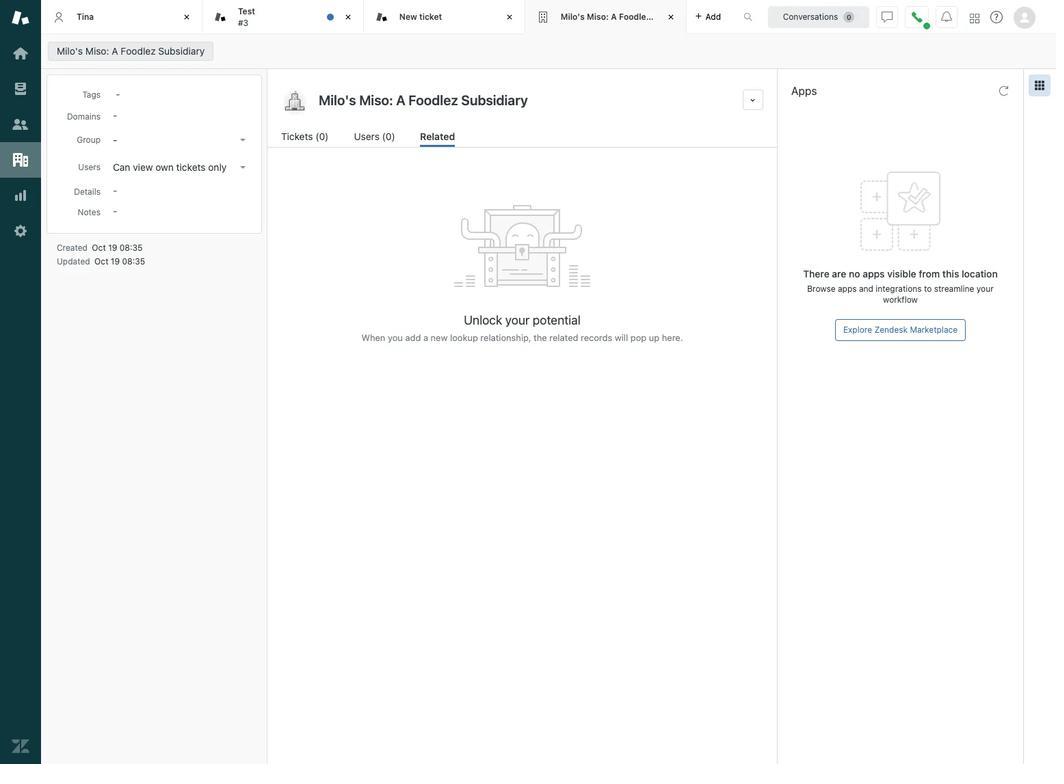 Task type: describe. For each thing, give the bounding box(es) containing it.
explore zendesk marketplace
[[844, 325, 958, 335]]

(0) for users (0)
[[382, 131, 395, 142]]

customers image
[[12, 116, 29, 133]]

add inside unlock your potential when you add a new lookup relationship, the related records will pop up here.
[[405, 333, 421, 343]]

milo's miso: a foodlez subsidiary tab
[[525, 0, 696, 34]]

-
[[113, 134, 117, 146]]

miso: inside secondary element
[[85, 45, 109, 57]]

and
[[859, 284, 874, 294]]

up
[[649, 333, 660, 343]]

potential
[[533, 313, 581, 328]]

milo's miso: a foodlez subsidiary inside secondary element
[[57, 45, 205, 57]]

records
[[581, 333, 612, 343]]

subsidiary inside secondary element
[[158, 45, 205, 57]]

miso: inside "tab"
[[587, 11, 609, 22]]

tina tab
[[41, 0, 202, 34]]

milo's inside secondary element
[[57, 45, 83, 57]]

- field
[[110, 86, 251, 101]]

1 vertical spatial 19
[[111, 257, 120, 267]]

conversations button
[[768, 6, 870, 28]]

0 vertical spatial oct
[[92, 243, 106, 253]]

0 horizontal spatial a
[[112, 45, 118, 57]]

tina
[[77, 11, 94, 22]]

from
[[919, 268, 940, 280]]

apps
[[792, 85, 817, 97]]

can
[[113, 161, 130, 173]]

there are no apps visible from this location browse apps and integrations to streamline your workflow
[[803, 268, 998, 305]]

pop
[[631, 333, 647, 343]]

domains
[[67, 112, 101, 122]]

main element
[[0, 0, 41, 765]]

related
[[550, 333, 578, 343]]

foodlez inside secondary element
[[121, 45, 156, 57]]

zendesk image
[[12, 738, 29, 756]]

tickets (0)
[[281, 131, 329, 142]]

0 vertical spatial 08:35
[[120, 243, 143, 253]]

can view own tickets only
[[113, 161, 227, 173]]

unlock your potential when you add a new lookup relationship, the related records will pop up here.
[[362, 313, 683, 343]]

zendesk support image
[[12, 9, 29, 27]]

close image inside tab
[[341, 10, 355, 24]]

admin image
[[12, 222, 29, 240]]

tags
[[82, 90, 101, 100]]

conversations
[[783, 11, 838, 22]]

#3
[[238, 17, 248, 28]]

new
[[399, 11, 417, 22]]

zendesk
[[875, 325, 908, 335]]

workflow
[[883, 295, 918, 305]]

organizations image
[[12, 151, 29, 169]]

only
[[208, 161, 227, 173]]

explore zendesk marketplace button
[[835, 320, 966, 341]]

there
[[803, 268, 830, 280]]

0 horizontal spatial apps
[[838, 284, 857, 294]]

users for users (0)
[[354, 131, 380, 142]]

add inside dropdown button
[[706, 11, 721, 22]]

updated
[[57, 257, 90, 267]]

close image for milo's miso: a foodlez subsidiary
[[664, 10, 678, 24]]

add button
[[687, 0, 729, 34]]

tickets
[[176, 161, 206, 173]]

milo's miso: a foodlez subsidiary link
[[48, 42, 214, 61]]

tickets (0) link
[[281, 129, 331, 147]]

will
[[615, 333, 628, 343]]

your inside there are no apps visible from this location browse apps and integrations to streamline your workflow
[[977, 284, 994, 294]]

view
[[133, 161, 153, 173]]

your inside unlock your potential when you add a new lookup relationship, the related records will pop up here.
[[505, 313, 530, 328]]

unlock
[[464, 313, 502, 328]]



Task type: vqa. For each thing, say whether or not it's contained in the screenshot.
1st arrow down icon from the top
no



Task type: locate. For each thing, give the bounding box(es) containing it.
arrow down image left the tickets
[[240, 139, 246, 142]]

(0)
[[316, 131, 329, 142], [382, 131, 395, 142]]

no
[[849, 268, 860, 280]]

location
[[962, 268, 998, 280]]

users right tickets (0) link
[[354, 131, 380, 142]]

0 vertical spatial milo's miso: a foodlez subsidiary
[[561, 11, 696, 22]]

can view own tickets only button
[[109, 158, 251, 177]]

you
[[388, 333, 403, 343]]

0 vertical spatial foodlez
[[619, 11, 651, 22]]

1 horizontal spatial a
[[611, 11, 617, 22]]

0 horizontal spatial (0)
[[316, 131, 329, 142]]

notes
[[78, 207, 101, 218]]

1 vertical spatial milo's miso: a foodlez subsidiary
[[57, 45, 205, 57]]

apps up and
[[863, 268, 885, 280]]

3 close image from the left
[[664, 10, 678, 24]]

oct right "updated"
[[94, 257, 108, 267]]

1 horizontal spatial close image
[[341, 10, 355, 24]]

foodlez inside "tab"
[[619, 11, 651, 22]]

None text field
[[315, 90, 738, 110]]

0 horizontal spatial add
[[405, 333, 421, 343]]

2 arrow down image from the top
[[240, 166, 246, 169]]

(0) left related
[[382, 131, 395, 142]]

close image left add dropdown button
[[664, 10, 678, 24]]

close image inside tina tab
[[180, 10, 194, 24]]

test #3
[[238, 6, 255, 28]]

streamline
[[934, 284, 975, 294]]

your up relationship,
[[505, 313, 530, 328]]

notifications image
[[941, 11, 952, 22]]

arrow down image for can view own tickets only
[[240, 166, 246, 169]]

get started image
[[12, 44, 29, 62]]

08:35 right "updated"
[[122, 257, 145, 267]]

group
[[77, 135, 101, 145]]

0 horizontal spatial foodlez
[[121, 45, 156, 57]]

2 (0) from the left
[[382, 131, 395, 142]]

foodlez
[[619, 11, 651, 22], [121, 45, 156, 57]]

1 vertical spatial oct
[[94, 257, 108, 267]]

users for users
[[78, 162, 101, 172]]

miso: down tina
[[85, 45, 109, 57]]

integrations
[[876, 284, 922, 294]]

1 horizontal spatial miso:
[[587, 11, 609, 22]]

1 vertical spatial a
[[112, 45, 118, 57]]

arrow down image inside can view own tickets only button
[[240, 166, 246, 169]]

1 (0) from the left
[[316, 131, 329, 142]]

reporting image
[[12, 187, 29, 205]]

1 vertical spatial users
[[78, 162, 101, 172]]

1 vertical spatial arrow down image
[[240, 166, 246, 169]]

views image
[[12, 80, 29, 98]]

0 horizontal spatial close image
[[180, 10, 194, 24]]

new
[[431, 333, 448, 343]]

related link
[[420, 129, 455, 147]]

19 right created
[[108, 243, 117, 253]]

milo's inside "tab"
[[561, 11, 585, 22]]

users
[[354, 131, 380, 142], [78, 162, 101, 172]]

oct
[[92, 243, 106, 253], [94, 257, 108, 267]]

1 horizontal spatial subsidiary
[[653, 11, 696, 22]]

created
[[57, 243, 88, 253]]

lookup
[[450, 333, 478, 343]]

browse
[[807, 284, 836, 294]]

related
[[420, 131, 455, 142]]

0 horizontal spatial subsidiary
[[158, 45, 205, 57]]

this
[[943, 268, 959, 280]]

miso: up secondary element
[[587, 11, 609, 22]]

get help image
[[991, 11, 1003, 23]]

- button
[[109, 131, 251, 150]]

19
[[108, 243, 117, 253], [111, 257, 120, 267]]

zendesk products image
[[970, 13, 980, 23]]

secondary element
[[41, 38, 1056, 65]]

explore
[[844, 325, 872, 335]]

are
[[832, 268, 847, 280]]

0 vertical spatial 19
[[108, 243, 117, 253]]

1 arrow down image from the top
[[240, 139, 246, 142]]

subsidiary
[[653, 11, 696, 22], [158, 45, 205, 57]]

0 horizontal spatial milo's miso: a foodlez subsidiary
[[57, 45, 205, 57]]

1 horizontal spatial apps
[[863, 268, 885, 280]]

1 vertical spatial add
[[405, 333, 421, 343]]

a
[[423, 333, 428, 343]]

1 horizontal spatial (0)
[[382, 131, 395, 142]]

tab
[[202, 0, 364, 34]]

visible
[[888, 268, 917, 280]]

subsidiary inside "tab"
[[653, 11, 696, 22]]

milo's down tina
[[57, 45, 83, 57]]

users (0)
[[354, 131, 395, 142]]

new ticket tab
[[364, 0, 525, 34]]

1 horizontal spatial milo's
[[561, 11, 585, 22]]

(0) right the tickets
[[316, 131, 329, 142]]

when
[[362, 333, 385, 343]]

0 vertical spatial add
[[706, 11, 721, 22]]

apps down no
[[838, 284, 857, 294]]

08:35 right created
[[120, 243, 143, 253]]

1 horizontal spatial add
[[706, 11, 721, 22]]

your
[[977, 284, 994, 294], [505, 313, 530, 328]]

add
[[706, 11, 721, 22], [405, 333, 421, 343]]

1 vertical spatial miso:
[[85, 45, 109, 57]]

08:35
[[120, 243, 143, 253], [122, 257, 145, 267]]

here.
[[662, 333, 683, 343]]

arrow down image inside "-" button
[[240, 139, 246, 142]]

new ticket
[[399, 11, 442, 22]]

1 horizontal spatial foodlez
[[619, 11, 651, 22]]

tab containing test
[[202, 0, 364, 34]]

icon_org image
[[281, 90, 309, 117]]

own
[[156, 161, 174, 173]]

0 vertical spatial a
[[611, 11, 617, 22]]

0 vertical spatial arrow down image
[[240, 139, 246, 142]]

(0) for tickets (0)
[[316, 131, 329, 142]]

close image for tina
[[180, 10, 194, 24]]

0 vertical spatial milo's
[[561, 11, 585, 22]]

1 horizontal spatial your
[[977, 284, 994, 294]]

1 vertical spatial apps
[[838, 284, 857, 294]]

1 horizontal spatial milo's miso: a foodlez subsidiary
[[561, 11, 696, 22]]

a inside "tab"
[[611, 11, 617, 22]]

users up details on the left of page
[[78, 162, 101, 172]]

2 horizontal spatial close image
[[664, 10, 678, 24]]

a
[[611, 11, 617, 22], [112, 45, 118, 57]]

1 vertical spatial foodlez
[[121, 45, 156, 57]]

test
[[238, 6, 255, 16]]

tickets
[[281, 131, 313, 142]]

close image
[[180, 10, 194, 24], [341, 10, 355, 24], [664, 10, 678, 24]]

close image
[[503, 10, 516, 24]]

ticket
[[419, 11, 442, 22]]

close image left new
[[341, 10, 355, 24]]

miso:
[[587, 11, 609, 22], [85, 45, 109, 57]]

relationship,
[[481, 333, 531, 343]]

2 close image from the left
[[341, 10, 355, 24]]

1 close image from the left
[[180, 10, 194, 24]]

0 vertical spatial users
[[354, 131, 380, 142]]

tabs tab list
[[41, 0, 729, 34]]

1 vertical spatial 08:35
[[122, 257, 145, 267]]

0 horizontal spatial users
[[78, 162, 101, 172]]

milo's miso: a foodlez subsidiary
[[561, 11, 696, 22], [57, 45, 205, 57]]

arrow down image
[[240, 139, 246, 142], [240, 166, 246, 169]]

19 right "updated"
[[111, 257, 120, 267]]

1 vertical spatial milo's
[[57, 45, 83, 57]]

created oct 19 08:35 updated oct 19 08:35
[[57, 243, 145, 267]]

milo's miso: a foodlez subsidiary inside "tab"
[[561, 11, 696, 22]]

oct right created
[[92, 243, 106, 253]]

1 vertical spatial your
[[505, 313, 530, 328]]

to
[[924, 284, 932, 294]]

button displays agent's chat status as invisible. image
[[882, 11, 893, 22]]

apps
[[863, 268, 885, 280], [838, 284, 857, 294]]

0 vertical spatial miso:
[[587, 11, 609, 22]]

the
[[534, 333, 547, 343]]

marketplace
[[910, 325, 958, 335]]

0 horizontal spatial milo's
[[57, 45, 83, 57]]

close image left "#3"
[[180, 10, 194, 24]]

0 vertical spatial your
[[977, 284, 994, 294]]

milo's up secondary element
[[561, 11, 585, 22]]

details
[[74, 187, 101, 197]]

close image inside milo's miso: a foodlez subsidiary "tab"
[[664, 10, 678, 24]]

arrow down image for -
[[240, 139, 246, 142]]

1 horizontal spatial users
[[354, 131, 380, 142]]

your down location
[[977, 284, 994, 294]]

0 vertical spatial apps
[[863, 268, 885, 280]]

users (0) link
[[354, 129, 397, 147]]

0 horizontal spatial miso:
[[85, 45, 109, 57]]

0 vertical spatial subsidiary
[[653, 11, 696, 22]]

apps image
[[1034, 80, 1045, 91]]

1 vertical spatial subsidiary
[[158, 45, 205, 57]]

milo's
[[561, 11, 585, 22], [57, 45, 83, 57]]

arrow down image right 'only'
[[240, 166, 246, 169]]

0 horizontal spatial your
[[505, 313, 530, 328]]



